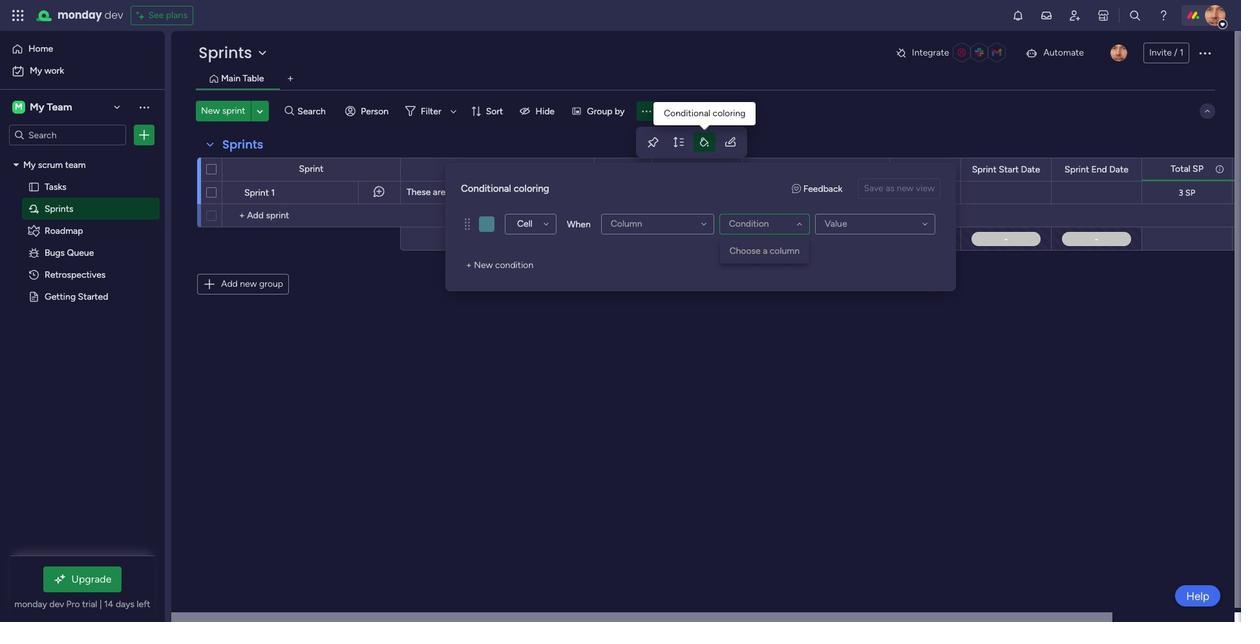 Task type: locate. For each thing, give the bounding box(es) containing it.
options image
[[138, 129, 151, 142]]

0 vertical spatial my
[[30, 65, 42, 76]]

monday up home option
[[58, 8, 102, 23]]

1 vertical spatial tasks
[[45, 181, 67, 192]]

as
[[886, 183, 895, 194]]

+
[[466, 260, 472, 271]]

Sprint Goals field
[[470, 163, 526, 177]]

sp right 3
[[1186, 188, 1196, 198]]

2 vertical spatial sprints
[[45, 203, 73, 214]]

3 sp
[[1180, 188, 1196, 198]]

1 horizontal spatial monday
[[58, 8, 102, 23]]

pro
[[66, 600, 80, 611]]

1 horizontal spatial new
[[897, 183, 914, 194]]

1 horizontal spatial conditional
[[664, 108, 711, 119]]

date for sprint start date
[[1022, 164, 1041, 175]]

1 vertical spatial new
[[474, 260, 493, 271]]

1 horizontal spatial 0 / 1
[[918, 233, 934, 245]]

workspace image
[[12, 100, 25, 114]]

james peterson image
[[1206, 5, 1226, 26], [1111, 45, 1128, 61]]

monday for monday dev
[[58, 8, 102, 23]]

Sprints field
[[219, 136, 267, 153]]

work
[[44, 65, 64, 76]]

1 inside button
[[1181, 47, 1184, 58]]

sprints
[[464, 187, 491, 198]]

hide
[[536, 106, 555, 117]]

0 vertical spatial sprints
[[199, 42, 252, 63]]

total sp
[[1172, 163, 1204, 174]]

sprint down sprints field
[[245, 188, 269, 199]]

dev for monday dev pro trial | 14 days left
[[49, 600, 64, 611]]

tab
[[280, 69, 301, 89]]

1 horizontal spatial conditional coloring
[[664, 108, 746, 119]]

date inside field
[[1110, 164, 1129, 175]]

sp right total at the top of the page
[[1193, 163, 1204, 174]]

2 vertical spatial my
[[23, 159, 36, 170]]

coloring down 'main table' 'tab list'
[[713, 108, 746, 119]]

sprints up main
[[199, 42, 252, 63]]

0 vertical spatial monday
[[58, 8, 102, 23]]

coloring down goals
[[514, 183, 550, 195]]

tasks right public board image
[[45, 181, 67, 192]]

save as new view
[[864, 183, 935, 194]]

new left sprint
[[201, 105, 220, 116]]

my for my team
[[30, 101, 44, 113]]

0 down view
[[918, 233, 924, 245]]

sprint left start
[[973, 164, 997, 175]]

my inside workspace selection element
[[30, 101, 44, 113]]

1 horizontal spatial date
[[1110, 164, 1129, 175]]

0 vertical spatial dev
[[105, 8, 123, 23]]

dev left see
[[105, 8, 123, 23]]

1 horizontal spatial coloring
[[713, 108, 746, 119]]

1 vertical spatial monday
[[14, 600, 47, 611]]

date right end
[[1110, 164, 1129, 175]]

see plans button
[[131, 6, 193, 25]]

new inside "button"
[[201, 105, 220, 116]]

table
[[243, 73, 264, 84]]

0 horizontal spatial 0 / 1
[[615, 233, 632, 245]]

new
[[201, 105, 220, 116], [474, 260, 493, 271]]

0 horizontal spatial coloring
[[514, 183, 550, 195]]

tasks
[[806, 163, 828, 174], [45, 181, 67, 192]]

automate button
[[1021, 43, 1090, 63]]

conditional down sprint goals field at the top left
[[461, 183, 512, 195]]

sp
[[1193, 163, 1204, 174], [1186, 188, 1196, 198]]

0 vertical spatial coloring
[[713, 108, 746, 119]]

2 horizontal spatial /
[[1175, 47, 1178, 58]]

james peterson image up options icon
[[1206, 5, 1226, 26]]

0 horizontal spatial dev
[[49, 600, 64, 611]]

my inside 'list box'
[[23, 159, 36, 170]]

dev for monday dev
[[105, 8, 123, 23]]

invite
[[1150, 47, 1173, 58]]

select product image
[[12, 9, 25, 22]]

1 horizontal spatial 0
[[918, 233, 924, 245]]

public board image
[[28, 180, 40, 193]]

0 vertical spatial new
[[201, 105, 220, 116]]

my for my work
[[30, 65, 42, 76]]

date
[[1022, 164, 1041, 175], [1110, 164, 1129, 175]]

sprints up 'roadmap'
[[45, 203, 73, 214]]

sprints for sprints field
[[223, 136, 264, 153]]

sp inside field
[[1193, 163, 1204, 174]]

monday left pro
[[14, 600, 47, 611]]

date inside field
[[1022, 164, 1041, 175]]

0
[[615, 233, 621, 245], [918, 233, 924, 245]]

my inside option
[[30, 65, 42, 76]]

my
[[30, 65, 42, 76], [30, 101, 44, 113], [23, 159, 36, 170]]

0 vertical spatial conditional coloring
[[664, 108, 746, 119]]

sort
[[486, 106, 503, 117]]

1 vertical spatial dev
[[49, 600, 64, 611]]

monday
[[58, 8, 102, 23], [14, 600, 47, 611]]

cell
[[517, 219, 533, 230]]

person
[[361, 106, 389, 117]]

sprint for sprint 1
[[245, 188, 269, 199]]

tasks up feedback link
[[806, 163, 828, 174]]

list box
[[0, 151, 165, 482]]

0 vertical spatial james peterson image
[[1206, 5, 1226, 26]]

sort button
[[465, 101, 511, 122]]

sprint start date
[[973, 164, 1041, 175]]

Sprint Timeline field
[[664, 163, 731, 177]]

getting
[[45, 291, 76, 302]]

new
[[897, 183, 914, 194], [240, 279, 257, 290]]

new right add
[[240, 279, 257, 290]]

new inside button
[[474, 260, 493, 271]]

sprint up "+ add sprint" text field on the top of page
[[299, 164, 324, 175]]

workspace options image
[[138, 101, 151, 114]]

0 horizontal spatial 0
[[615, 233, 621, 245]]

choose a column
[[730, 246, 800, 257]]

1 vertical spatial sprints
[[223, 136, 264, 153]]

new right as
[[897, 183, 914, 194]]

main
[[221, 73, 241, 84]]

sprint left 'timeline'
[[667, 164, 692, 175]]

dev left pro
[[49, 600, 64, 611]]

my scrum team
[[23, 159, 86, 170]]

1 date from the left
[[1022, 164, 1041, 175]]

my right caret down icon on the left of page
[[23, 159, 36, 170]]

conditional coloring down 'main table' 'tab list'
[[664, 108, 746, 119]]

1 0 / 1 from the left
[[615, 233, 632, 245]]

0 horizontal spatial conditional coloring
[[461, 183, 550, 195]]

1 vertical spatial sp
[[1186, 188, 1196, 198]]

1 horizontal spatial /
[[925, 233, 929, 245]]

my left work
[[30, 65, 42, 76]]

date right start
[[1022, 164, 1041, 175]]

conditional down 'main table' 'tab list'
[[664, 108, 711, 119]]

option
[[0, 153, 165, 156]]

my work
[[30, 65, 64, 76]]

sprint for sprint start date
[[973, 164, 997, 175]]

0 horizontal spatial /
[[623, 233, 627, 245]]

group
[[259, 279, 283, 290]]

monday marketplace image
[[1098, 9, 1111, 22]]

1 vertical spatial conditional
[[461, 183, 512, 195]]

0 horizontal spatial date
[[1022, 164, 1041, 175]]

my work option
[[8, 61, 157, 82]]

sprint up sprints
[[473, 164, 497, 175]]

invite / 1
[[1150, 47, 1184, 58]]

1 horizontal spatial dev
[[105, 8, 123, 23]]

0 down column on the top
[[615, 233, 621, 245]]

new right +
[[474, 260, 493, 271]]

/ down view
[[925, 233, 929, 245]]

0 / 1 down column on the top
[[615, 233, 632, 245]]

sprints inside field
[[223, 136, 264, 153]]

0 horizontal spatial new
[[240, 279, 257, 290]]

my right workspace icon
[[30, 101, 44, 113]]

1 vertical spatial coloring
[[514, 183, 550, 195]]

sprints for sprints button
[[199, 42, 252, 63]]

2 date from the left
[[1110, 164, 1129, 175]]

sprint for sprint end date
[[1065, 164, 1090, 175]]

my team
[[30, 101, 72, 113]]

0 vertical spatial tasks
[[806, 163, 828, 174]]

sprint
[[222, 105, 246, 116]]

/ down column on the top
[[623, 233, 627, 245]]

conditional coloring
[[664, 108, 746, 119], [461, 183, 550, 195]]

sprint left end
[[1065, 164, 1090, 175]]

my for my scrum team
[[23, 159, 36, 170]]

0 horizontal spatial monday
[[14, 600, 47, 611]]

+ new condition button
[[461, 255, 539, 276]]

1
[[1181, 47, 1184, 58], [271, 188, 275, 199], [826, 188, 829, 197], [628, 233, 632, 245], [930, 233, 934, 245]]

coloring
[[713, 108, 746, 119], [514, 183, 550, 195]]

+ Add sprint text field
[[229, 208, 395, 224]]

my work link
[[8, 61, 157, 82]]

1 horizontal spatial new
[[474, 260, 493, 271]]

james peterson image left invite
[[1111, 45, 1128, 61]]

Tasks field
[[802, 162, 831, 176]]

total
[[1172, 163, 1191, 174]]

0 / 1 down view
[[918, 233, 934, 245]]

+ new condition
[[466, 260, 534, 271]]

public board image
[[28, 290, 40, 303]]

group
[[587, 106, 613, 117]]

arrow down image
[[446, 103, 462, 119]]

0 horizontal spatial james peterson image
[[1111, 45, 1128, 61]]

1 down column on the top
[[628, 233, 632, 245]]

task 1
[[807, 188, 829, 197]]

Sprint Start Date field
[[969, 163, 1044, 177]]

workspace selection element
[[12, 100, 74, 115]]

1 right invite
[[1181, 47, 1184, 58]]

2 0 / 1 from the left
[[918, 233, 934, 245]]

1 vertical spatial conditional coloring
[[461, 183, 550, 195]]

conditional coloring down goals
[[461, 183, 550, 195]]

1 horizontal spatial james peterson image
[[1206, 5, 1226, 26]]

0 vertical spatial new
[[897, 183, 914, 194]]

/ right invite
[[1175, 47, 1178, 58]]

column
[[611, 219, 643, 230]]

notifications image
[[1012, 9, 1025, 22]]

started
[[78, 291, 108, 302]]

group by
[[587, 106, 625, 117]]

filter button
[[400, 101, 462, 122]]

1 vertical spatial my
[[30, 101, 44, 113]]

save as new view button
[[859, 179, 941, 199]]

add new group button
[[197, 274, 289, 295]]

0 vertical spatial sp
[[1193, 163, 1204, 174]]

column information image
[[873, 164, 883, 174]]

0 / 1
[[615, 233, 632, 245], [918, 233, 934, 245]]

0 horizontal spatial new
[[201, 105, 220, 116]]

1 horizontal spatial tasks
[[806, 163, 828, 174]]

sprints down sprint
[[223, 136, 264, 153]]

Active? field
[[605, 163, 642, 177]]

invite members image
[[1069, 9, 1082, 22]]

sprints
[[199, 42, 252, 63], [223, 136, 264, 153], [45, 203, 73, 214]]

1 up "+ add sprint" text field on the top of page
[[271, 188, 275, 199]]



Task type: vqa. For each thing, say whether or not it's contained in the screenshot.
1 within button
yes



Task type: describe. For each thing, give the bounding box(es) containing it.
3
[[1180, 188, 1184, 198]]

condition
[[495, 260, 534, 271]]

add new group
[[221, 279, 283, 290]]

Search field
[[294, 102, 333, 120]]

2 0 from the left
[[918, 233, 924, 245]]

tab inside 'main table' 'tab list'
[[280, 69, 301, 89]]

active?
[[608, 164, 639, 175]]

caret down image
[[14, 160, 19, 169]]

by
[[615, 106, 625, 117]]

column
[[770, 246, 800, 257]]

automate
[[1044, 47, 1085, 58]]

save
[[864, 183, 884, 194]]

completed?
[[901, 164, 951, 175]]

end
[[1092, 164, 1108, 175]]

collapse image
[[1203, 106, 1213, 116]]

home link
[[8, 39, 157, 60]]

1 down view
[[930, 233, 934, 245]]

upgrade button
[[43, 567, 122, 593]]

main table tab list
[[196, 69, 1216, 90]]

column information image
[[1215, 164, 1226, 174]]

help image
[[1158, 9, 1171, 22]]

home option
[[8, 39, 157, 60]]

angle down image
[[257, 106, 263, 116]]

help
[[1187, 590, 1210, 603]]

sprint end date
[[1065, 164, 1129, 175]]

condition
[[729, 219, 769, 230]]

v2 search image
[[285, 104, 294, 119]]

home
[[28, 43, 53, 54]]

person button
[[340, 101, 397, 122]]

hide button
[[515, 101, 563, 122]]

retrospectives
[[45, 269, 106, 280]]

|
[[100, 600, 102, 611]]

filter
[[421, 106, 442, 117]]

view
[[917, 183, 935, 194]]

task
[[807, 188, 824, 197]]

0 horizontal spatial tasks
[[45, 181, 67, 192]]

add
[[221, 279, 238, 290]]

main table button
[[218, 72, 267, 86]]

feedback
[[804, 183, 843, 194]]

Total SP field
[[1168, 162, 1208, 176]]

integrate
[[913, 47, 950, 58]]

feedback link
[[792, 182, 843, 196]]

trial
[[82, 600, 97, 611]]

these are the sprints goals
[[407, 187, 515, 198]]

add view image
[[288, 74, 293, 84]]

menu image
[[641, 105, 653, 117]]

choose
[[730, 246, 761, 257]]

these
[[407, 187, 431, 198]]

v2 user feedback image
[[792, 183, 802, 194]]

sp for total sp
[[1193, 163, 1204, 174]]

roadmap
[[45, 225, 83, 236]]

bugs
[[45, 247, 65, 258]]

start
[[999, 164, 1019, 175]]

Search in workspace field
[[27, 128, 108, 143]]

monday dev pro trial | 14 days left
[[14, 600, 150, 611]]

goals
[[500, 164, 523, 175]]

team
[[65, 159, 86, 170]]

options image
[[1198, 45, 1213, 61]]

queue
[[67, 247, 94, 258]]

sprint for sprint
[[299, 164, 324, 175]]

new sprint
[[201, 105, 246, 116]]

list box containing my scrum team
[[0, 151, 165, 482]]

plans
[[166, 10, 188, 21]]

see plans
[[148, 10, 188, 21]]

main table
[[221, 73, 264, 84]]

getting started
[[45, 291, 108, 302]]

see
[[148, 10, 164, 21]]

sprints button
[[196, 42, 273, 63]]

14
[[104, 600, 113, 611]]

sprint goals
[[473, 164, 523, 175]]

sp for 3 sp
[[1186, 188, 1196, 198]]

monday dev
[[58, 8, 123, 23]]

Completed? field
[[898, 163, 954, 177]]

timeline
[[694, 164, 728, 175]]

help button
[[1176, 586, 1221, 607]]

sprint timeline
[[667, 164, 728, 175]]

sprint 1
[[245, 188, 275, 199]]

days
[[116, 600, 135, 611]]

group by button
[[567, 101, 633, 122]]

when
[[567, 219, 591, 230]]

tasks inside field
[[806, 163, 828, 174]]

date for sprint end date
[[1110, 164, 1129, 175]]

1 vertical spatial james peterson image
[[1111, 45, 1128, 61]]

a
[[763, 246, 768, 257]]

/ inside invite / 1 button
[[1175, 47, 1178, 58]]

update feed image
[[1041, 9, 1054, 22]]

1 vertical spatial new
[[240, 279, 257, 290]]

m
[[15, 102, 23, 113]]

1 0 from the left
[[615, 233, 621, 245]]

goals
[[493, 187, 515, 198]]

1 right task
[[826, 188, 829, 197]]

scrum
[[38, 159, 63, 170]]

Sprint End Date field
[[1062, 163, 1133, 177]]

invite / 1 button
[[1144, 43, 1190, 63]]

0 horizontal spatial conditional
[[461, 183, 512, 195]]

the
[[448, 187, 462, 198]]

value
[[825, 219, 848, 230]]

integrate button
[[891, 39, 1016, 67]]

search everything image
[[1129, 9, 1142, 22]]

monday for monday dev pro trial | 14 days left
[[14, 600, 47, 611]]

are
[[433, 187, 446, 198]]

sprint for sprint goals
[[473, 164, 497, 175]]

bugs queue
[[45, 247, 94, 258]]

0 vertical spatial conditional
[[664, 108, 711, 119]]

sprint for sprint timeline
[[667, 164, 692, 175]]

left
[[137, 600, 150, 611]]

team
[[47, 101, 72, 113]]

upgrade
[[72, 574, 112, 586]]

new sprint button
[[196, 101, 251, 122]]



